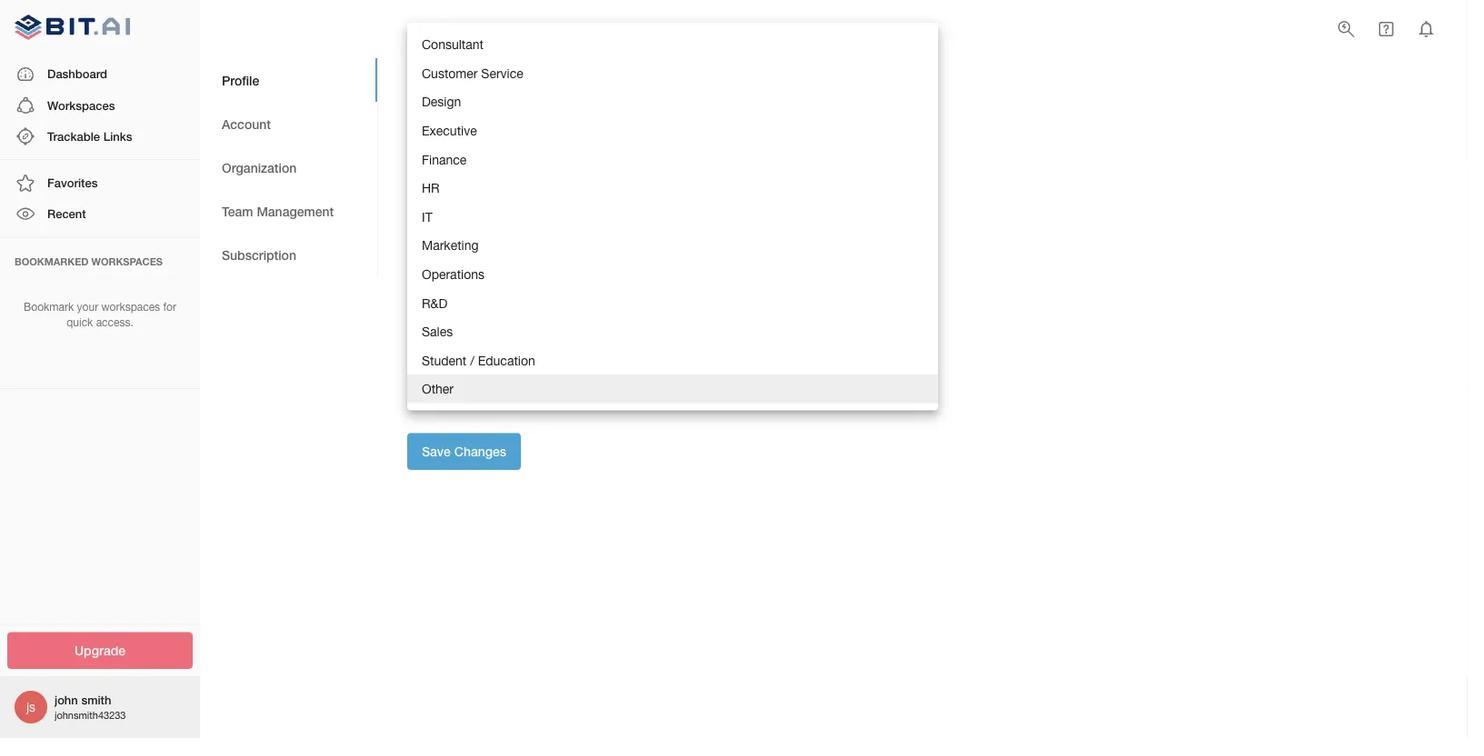 Task type: describe. For each thing, give the bounding box(es) containing it.
management
[[257, 203, 334, 218]]

sales option
[[407, 317, 938, 346]]

access.
[[96, 316, 133, 329]]

student / education
[[422, 353, 535, 368]]

consultant
[[422, 37, 484, 52]]

workspaces
[[47, 98, 115, 112]]

johnsmith43233
[[55, 710, 126, 721]]

service
[[481, 66, 524, 81]]

team
[[222, 203, 253, 218]]

recent button
[[0, 199, 200, 230]]

it option
[[407, 202, 938, 231]]

bookmark
[[24, 301, 74, 313]]

team management link
[[200, 189, 377, 233]]

r&d option
[[407, 289, 938, 317]]

1 horizontal spatial profile
[[407, 81, 464, 104]]

hr option
[[407, 174, 938, 202]]

finance
[[422, 152, 467, 167]]

John text field
[[407, 229, 666, 259]]

dashboard button
[[0, 59, 200, 90]]

bookmark your workspaces for quick access.
[[24, 301, 176, 329]]

profile link
[[200, 58, 377, 102]]

sales
[[422, 324, 453, 339]]

design
[[422, 94, 461, 109]]

favorites
[[47, 176, 98, 190]]

other button
[[407, 375, 938, 404]]

bookmarked workspaces
[[15, 256, 163, 267]]

trackable
[[47, 129, 100, 143]]

quick
[[67, 316, 93, 329]]

other for other option
[[422, 382, 454, 397]]

upgrade
[[75, 643, 125, 658]]

smith
[[81, 693, 111, 707]]

organization link
[[200, 145, 377, 189]]

save changes
[[422, 444, 507, 459]]

it
[[422, 209, 433, 224]]

account
[[222, 116, 271, 131]]

trackable links
[[47, 129, 132, 143]]

marketing
[[422, 238, 479, 253]]

education
[[478, 353, 535, 368]]

js inside js "button"
[[429, 137, 444, 162]]

profile inside tab list
[[222, 73, 259, 88]]

finance option
[[407, 145, 938, 174]]



Task type: locate. For each thing, give the bounding box(es) containing it.
profile up account
[[222, 73, 259, 88]]

other
[[407, 380, 444, 397], [422, 382, 454, 397]]

links
[[103, 129, 132, 143]]

list box containing consultant
[[407, 23, 938, 411]]

list box
[[407, 23, 938, 411]]

0 horizontal spatial profile
[[222, 73, 259, 88]]

save
[[422, 444, 451, 459]]

trackable links button
[[0, 121, 200, 152]]

/
[[470, 353, 475, 368]]

marketing option
[[407, 231, 938, 260]]

subscription
[[222, 247, 296, 262]]

customer
[[422, 66, 478, 81]]

CEO text field
[[407, 302, 938, 331]]

profile
[[222, 73, 259, 88], [407, 81, 464, 104]]

r&d
[[422, 295, 448, 310]]

john
[[55, 693, 78, 707]]

tab list
[[200, 58, 377, 276]]

your
[[77, 301, 98, 313]]

customer service
[[422, 66, 524, 81]]

operations
[[422, 267, 485, 282]]

workspaces
[[91, 256, 163, 267]]

john smith johnsmith43233
[[55, 693, 126, 721]]

tab list containing profile
[[200, 58, 377, 276]]

operations option
[[407, 260, 938, 289]]

workspaces
[[101, 301, 160, 313]]

js button
[[407, 120, 496, 179]]

other inside dropdown button
[[407, 380, 444, 397]]

js up hr
[[429, 137, 444, 162]]

profile down customer
[[407, 81, 464, 104]]

upgrade button
[[7, 632, 193, 669]]

other inside option
[[422, 382, 454, 397]]

team management
[[222, 203, 334, 218]]

recent
[[47, 207, 86, 221]]

consultant option
[[407, 30, 938, 59]]

organization
[[222, 160, 297, 175]]

js
[[429, 137, 444, 162], [26, 700, 36, 715]]

0 horizontal spatial js
[[26, 700, 36, 715]]

design option
[[407, 87, 938, 116]]

customer service option
[[407, 59, 938, 87]]

save changes button
[[407, 433, 521, 470]]

0 vertical spatial js
[[429, 137, 444, 162]]

executive option
[[407, 116, 938, 145]]

changes
[[454, 444, 507, 459]]

1 horizontal spatial js
[[429, 137, 444, 162]]

student / education option
[[407, 346, 938, 375]]

account link
[[200, 102, 377, 145]]

workspaces button
[[0, 90, 200, 121]]

other for other dropdown button
[[407, 380, 444, 397]]

hr
[[422, 180, 440, 195]]

student
[[422, 353, 467, 368]]

other option
[[407, 375, 938, 403]]

dashboard
[[47, 67, 107, 81]]

1 vertical spatial js
[[26, 700, 36, 715]]

favorites button
[[0, 167, 200, 199]]

for
[[163, 301, 176, 313]]

js left john at the left bottom of page
[[26, 700, 36, 715]]

subscription link
[[200, 233, 377, 276]]

executive
[[422, 123, 477, 138]]

bookmarked
[[15, 256, 89, 267]]



Task type: vqa. For each thing, say whether or not it's contained in the screenshot.
subscription link
yes



